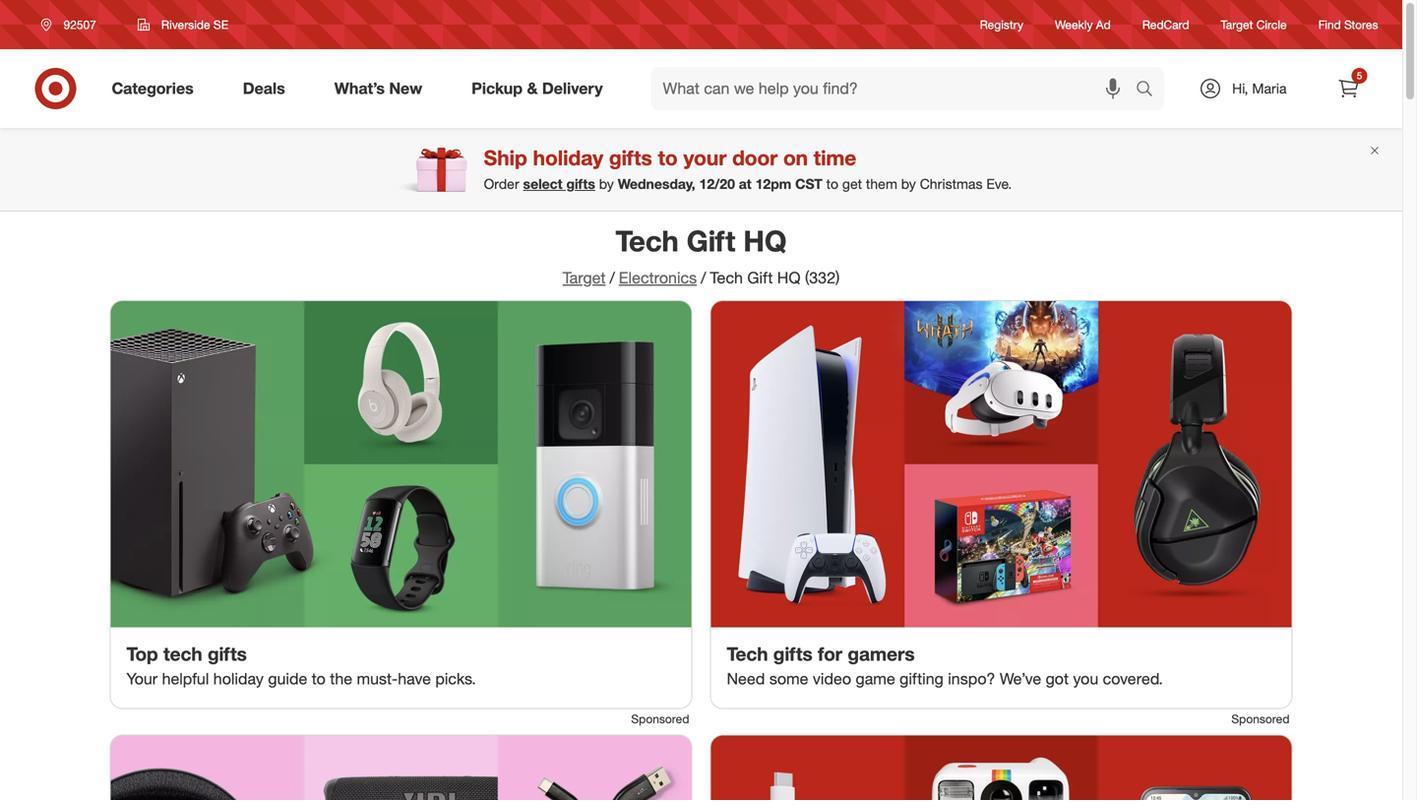 Task type: vqa. For each thing, say whether or not it's contained in the screenshot.
helpful
yes



Task type: locate. For each thing, give the bounding box(es) containing it.
deals link
[[226, 67, 310, 110]]

tech gifts for gamers need some video game gifting inspo? we've got you covered.
[[727, 643, 1163, 688]]

to left "the"
[[312, 669, 326, 688]]

gifts
[[609, 145, 652, 170], [566, 175, 595, 193], [208, 643, 247, 666], [773, 643, 813, 666]]

1 horizontal spatial holiday
[[533, 145, 603, 170]]

1 horizontal spatial /
[[701, 268, 706, 287]]

helpful
[[162, 669, 209, 688]]

1 horizontal spatial gift
[[747, 268, 773, 287]]

0 horizontal spatial by
[[599, 175, 614, 193]]

to
[[658, 145, 678, 170], [826, 175, 839, 193], [312, 669, 326, 688]]

target left circle
[[1221, 17, 1253, 32]]

0 horizontal spatial target
[[563, 268, 606, 287]]

to up wednesday,
[[658, 145, 678, 170]]

tech up "electronics" link
[[616, 223, 679, 258]]

0 horizontal spatial /
[[610, 268, 615, 287]]

find stores link
[[1318, 16, 1378, 33]]

your
[[683, 145, 727, 170]]

0 horizontal spatial holiday
[[213, 669, 264, 688]]

1 vertical spatial target
[[563, 268, 606, 287]]

get
[[842, 175, 862, 193]]

pickup
[[472, 79, 523, 98]]

holiday up select
[[533, 145, 603, 170]]

tech right "electronics" link
[[710, 268, 743, 287]]

1 vertical spatial to
[[826, 175, 839, 193]]

gift
[[687, 223, 736, 258], [747, 268, 773, 287]]

we've
[[1000, 669, 1041, 688]]

must-
[[357, 669, 398, 688]]

1 vertical spatial holiday
[[213, 669, 264, 688]]

hq
[[744, 223, 787, 258], [777, 268, 801, 287]]

0 vertical spatial hq
[[744, 223, 787, 258]]

2 by from the left
[[901, 175, 916, 193]]

hq left (332)
[[777, 268, 801, 287]]

target
[[1221, 17, 1253, 32], [563, 268, 606, 287]]

gift down the 12/20
[[687, 223, 736, 258]]

gifts right select
[[566, 175, 595, 193]]

top
[[126, 643, 158, 666]]

1 by from the left
[[599, 175, 614, 193]]

0 vertical spatial tech
[[616, 223, 679, 258]]

1 horizontal spatial by
[[901, 175, 916, 193]]

door
[[732, 145, 778, 170]]

0 vertical spatial holiday
[[533, 145, 603, 170]]

1 horizontal spatial target
[[1221, 17, 1253, 32]]

gifts inside tech gifts for gamers need some video game gifting inspo? we've got you covered.
[[773, 643, 813, 666]]

What can we help you find? suggestions appear below search field
[[651, 67, 1141, 110]]

2 / from the left
[[701, 268, 706, 287]]

redcard
[[1142, 17, 1189, 32]]

select
[[523, 175, 563, 193]]

electronics link
[[619, 268, 697, 287]]

1 vertical spatial gift
[[747, 268, 773, 287]]

by right them
[[901, 175, 916, 193]]

target circle link
[[1221, 16, 1287, 33]]

on
[[783, 145, 808, 170]]

1 vertical spatial hq
[[777, 268, 801, 287]]

gifts right the tech
[[208, 643, 247, 666]]

2 vertical spatial to
[[312, 669, 326, 688]]

/
[[610, 268, 615, 287], [701, 268, 706, 287]]

hi,
[[1232, 80, 1248, 97]]

got
[[1046, 669, 1069, 688]]

to left get
[[826, 175, 839, 193]]

them
[[866, 175, 898, 193]]

by
[[599, 175, 614, 193], [901, 175, 916, 193]]

/ right electronics
[[701, 268, 706, 287]]

hq down "12pm"
[[744, 223, 787, 258]]

92507 button
[[28, 7, 117, 42]]

what's new
[[334, 79, 422, 98]]

/ right target link
[[610, 268, 615, 287]]

0 horizontal spatial to
[[312, 669, 326, 688]]

gift left (332)
[[747, 268, 773, 287]]

cst
[[795, 175, 823, 193]]

find stores
[[1318, 17, 1378, 32]]

by left wednesday,
[[599, 175, 614, 193]]

1 horizontal spatial to
[[658, 145, 678, 170]]

2 vertical spatial tech
[[727, 643, 768, 666]]

order
[[484, 175, 519, 193]]

riverside se
[[161, 17, 228, 32]]

gifts up 'some'
[[773, 643, 813, 666]]

0 vertical spatial target
[[1221, 17, 1253, 32]]

categories
[[112, 79, 194, 98]]

top tech gifts your helpful holiday guide to the must-have picks.
[[126, 643, 476, 688]]

hi, maria
[[1232, 80, 1287, 97]]

holiday left guide
[[213, 669, 264, 688]]

holiday
[[533, 145, 603, 170], [213, 669, 264, 688]]

gamers
[[848, 643, 915, 666]]

0 horizontal spatial gift
[[687, 223, 736, 258]]

circle
[[1257, 17, 1287, 32]]

at
[[739, 175, 752, 193]]

tech inside tech gifts for gamers need some video game gifting inspo? we've got you covered.
[[727, 643, 768, 666]]

target left "electronics" link
[[563, 268, 606, 287]]

registry link
[[980, 16, 1024, 33]]

the
[[330, 669, 352, 688]]

tech up need
[[727, 643, 768, 666]]

tech
[[616, 223, 679, 258], [710, 268, 743, 287], [727, 643, 768, 666]]

weekly ad link
[[1055, 16, 1111, 33]]

delivery
[[542, 79, 603, 98]]

some
[[770, 669, 809, 688]]



Task type: describe. For each thing, give the bounding box(es) containing it.
you
[[1073, 669, 1099, 688]]

maria
[[1252, 80, 1287, 97]]

tech for tech gift hq
[[616, 223, 679, 258]]

tech
[[163, 643, 202, 666]]

to inside 'top tech gifts your helpful holiday guide to the must-have picks.'
[[312, 669, 326, 688]]

weekly
[[1055, 17, 1093, 32]]

92507
[[63, 17, 96, 32]]

redcard link
[[1142, 16, 1189, 33]]

registry
[[980, 17, 1024, 32]]

pickup & delivery
[[472, 79, 603, 98]]

holiday inside ship holiday gifts to your door on time order select gifts by wednesday, 12/20 at 12pm cst to get them by christmas eve.
[[533, 145, 603, 170]]

need
[[727, 669, 765, 688]]

holiday inside 'top tech gifts your helpful holiday guide to the must-have picks.'
[[213, 669, 264, 688]]

pickup & delivery link
[[455, 67, 627, 110]]

12pm
[[756, 175, 791, 193]]

search
[[1127, 81, 1174, 100]]

weekly ad
[[1055, 17, 1111, 32]]

target inside the tech gift hq target / electronics / tech gift hq (332)
[[563, 268, 606, 287]]

what's
[[334, 79, 385, 98]]

covered.
[[1103, 669, 1163, 688]]

2 horizontal spatial to
[[826, 175, 839, 193]]

find
[[1318, 17, 1341, 32]]

stores
[[1344, 17, 1378, 32]]

your
[[126, 669, 158, 688]]

riverside se button
[[125, 7, 241, 42]]

target circle
[[1221, 17, 1287, 32]]

gifts inside 'top tech gifts your helpful holiday guide to the must-have picks.'
[[208, 643, 247, 666]]

1 / from the left
[[610, 268, 615, 287]]

electronics
[[619, 268, 697, 287]]

ad
[[1096, 17, 1111, 32]]

for
[[818, 643, 843, 666]]

eve.
[[987, 175, 1012, 193]]

categories link
[[95, 67, 218, 110]]

5
[[1357, 69, 1362, 82]]

&
[[527, 79, 538, 98]]

search button
[[1127, 67, 1174, 114]]

deals
[[243, 79, 285, 98]]

game
[[856, 669, 895, 688]]

video
[[813, 669, 851, 688]]

wednesday,
[[618, 175, 696, 193]]

have
[[398, 669, 431, 688]]

what's new link
[[318, 67, 447, 110]]

5 link
[[1327, 67, 1371, 110]]

gifting
[[900, 669, 944, 688]]

new
[[389, 79, 422, 98]]

picks.
[[435, 669, 476, 688]]

inspo?
[[948, 669, 995, 688]]

(332)
[[805, 268, 840, 287]]

tech for tech gifts for gamers
[[727, 643, 768, 666]]

se
[[213, 17, 228, 32]]

time
[[814, 145, 857, 170]]

0 vertical spatial gift
[[687, 223, 736, 258]]

12/20
[[699, 175, 735, 193]]

gifts up wednesday,
[[609, 145, 652, 170]]

target link
[[563, 268, 606, 287]]

tech gift hq target / electronics / tech gift hq (332)
[[563, 223, 840, 287]]

ship holiday gifts to your door on time order select gifts by wednesday, 12/20 at 12pm cst to get them by christmas eve.
[[484, 145, 1012, 193]]

ship
[[484, 145, 527, 170]]

1 vertical spatial tech
[[710, 268, 743, 287]]

christmas
[[920, 175, 983, 193]]

0 vertical spatial to
[[658, 145, 678, 170]]

guide
[[268, 669, 307, 688]]

riverside
[[161, 17, 210, 32]]



